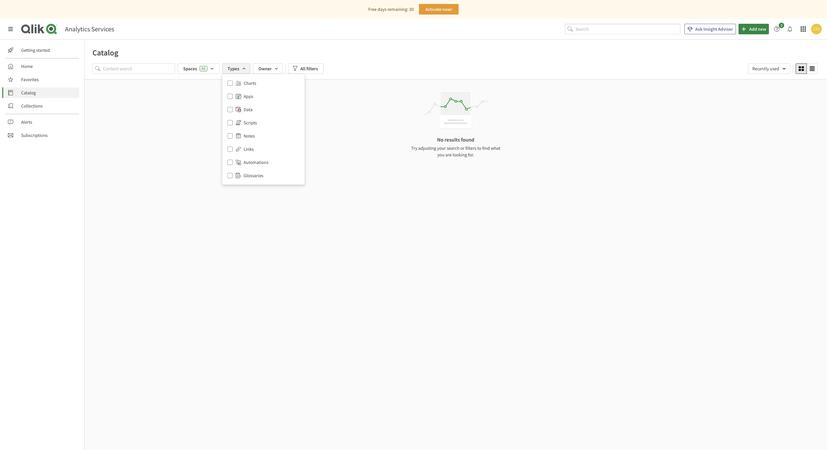 Task type: describe. For each thing, give the bounding box(es) containing it.
to
[[478, 145, 482, 151]]

favorites link
[[5, 74, 79, 85]]

ask insight advisor
[[696, 26, 734, 32]]

navigation pane element
[[0, 42, 84, 143]]

subscriptions
[[21, 133, 48, 138]]

all filters button
[[288, 63, 324, 74]]

adjusting
[[419, 145, 437, 151]]

apps
[[244, 94, 253, 99]]

all for all
[[202, 66, 206, 71]]

services
[[91, 25, 114, 33]]

collections
[[21, 103, 43, 109]]

found
[[461, 136, 475, 143]]

switch view group
[[796, 63, 819, 74]]

home link
[[5, 61, 79, 72]]

are
[[446, 152, 452, 158]]

types button
[[222, 63, 250, 74]]

remaining:
[[388, 6, 409, 12]]

notes
[[244, 133, 255, 139]]

search
[[447, 145, 460, 151]]

spaces
[[183, 66, 197, 72]]

your
[[437, 145, 446, 151]]

christina overa image
[[812, 24, 823, 34]]

getting started link
[[5, 45, 79, 56]]

add new button
[[739, 24, 770, 34]]

ask insight advisor button
[[685, 24, 737, 34]]

recently
[[753, 66, 770, 72]]

filters region
[[85, 62, 828, 185]]

3 button
[[772, 23, 787, 34]]

collections link
[[5, 101, 79, 111]]

charts
[[244, 80, 256, 86]]

owner
[[259, 66, 272, 72]]

looking
[[453, 152, 467, 158]]

getting
[[21, 47, 35, 53]]

ask
[[696, 26, 703, 32]]

activate now!
[[426, 6, 453, 12]]

scripts
[[244, 120, 257, 126]]

close sidebar menu image
[[8, 26, 13, 32]]

you
[[438, 152, 445, 158]]

links
[[244, 146, 254, 152]]

glossaries
[[244, 173, 264, 179]]

find
[[483, 145, 490, 151]]

30
[[410, 6, 414, 12]]



Task type: locate. For each thing, give the bounding box(es) containing it.
started
[[36, 47, 50, 53]]

activate now! link
[[419, 4, 459, 15]]

Content search text field
[[103, 63, 175, 74]]

0 horizontal spatial filters
[[307, 66, 318, 72]]

types
[[228, 66, 239, 72]]

free days remaining: 30
[[369, 6, 414, 12]]

or
[[461, 145, 465, 151]]

1 vertical spatial filters
[[466, 145, 477, 151]]

no
[[438, 136, 444, 143]]

alerts
[[21, 119, 32, 125]]

catalog inside navigation pane element
[[21, 90, 36, 96]]

add new
[[750, 26, 767, 32]]

results
[[445, 136, 460, 143]]

0 horizontal spatial all
[[202, 66, 206, 71]]

all filters
[[301, 66, 318, 72]]

1 vertical spatial catalog
[[21, 90, 36, 96]]

filters
[[307, 66, 318, 72], [466, 145, 477, 151]]

what
[[491, 145, 501, 151]]

all for all filters
[[301, 66, 306, 72]]

days
[[378, 6, 387, 12]]

favorites
[[21, 77, 39, 83]]

3
[[781, 23, 783, 28]]

catalog down "services"
[[93, 48, 118, 58]]

1 horizontal spatial catalog
[[93, 48, 118, 58]]

0 vertical spatial catalog
[[93, 48, 118, 58]]

for.
[[468, 152, 475, 158]]

searchbar element
[[566, 24, 681, 34]]

0 vertical spatial filters
[[307, 66, 318, 72]]

Recently used field
[[749, 63, 791, 74]]

analytics services element
[[65, 25, 114, 33]]

getting started
[[21, 47, 50, 53]]

1 horizontal spatial filters
[[466, 145, 477, 151]]

insight
[[704, 26, 718, 32]]

recently used
[[753, 66, 780, 72]]

filters inside all filters dropdown button
[[307, 66, 318, 72]]

0 horizontal spatial catalog
[[21, 90, 36, 96]]

no results found try adjusting your search or filters to find what you are looking for.
[[412, 136, 501, 158]]

catalog link
[[5, 88, 79, 98]]

filters inside no results found try adjusting your search or filters to find what you are looking for.
[[466, 145, 477, 151]]

now!
[[443, 6, 453, 12]]

home
[[21, 63, 33, 69]]

try
[[412, 145, 418, 151]]

used
[[771, 66, 780, 72]]

analytics
[[65, 25, 90, 33]]

analytics services
[[65, 25, 114, 33]]

data
[[244, 107, 253, 113]]

alerts link
[[5, 117, 79, 128]]

new
[[759, 26, 767, 32]]

advisor
[[719, 26, 734, 32]]

free
[[369, 6, 377, 12]]

Search text field
[[576, 24, 681, 34]]

all
[[301, 66, 306, 72], [202, 66, 206, 71]]

all inside dropdown button
[[301, 66, 306, 72]]

1 horizontal spatial all
[[301, 66, 306, 72]]

automations
[[244, 160, 269, 166]]

add
[[750, 26, 758, 32]]

catalog
[[93, 48, 118, 58], [21, 90, 36, 96]]

activate
[[426, 6, 442, 12]]

owner button
[[253, 63, 283, 74]]

catalog down favorites
[[21, 90, 36, 96]]

subscriptions link
[[5, 130, 79, 141]]



Task type: vqa. For each thing, say whether or not it's contained in the screenshot.
'Content search' text field
yes



